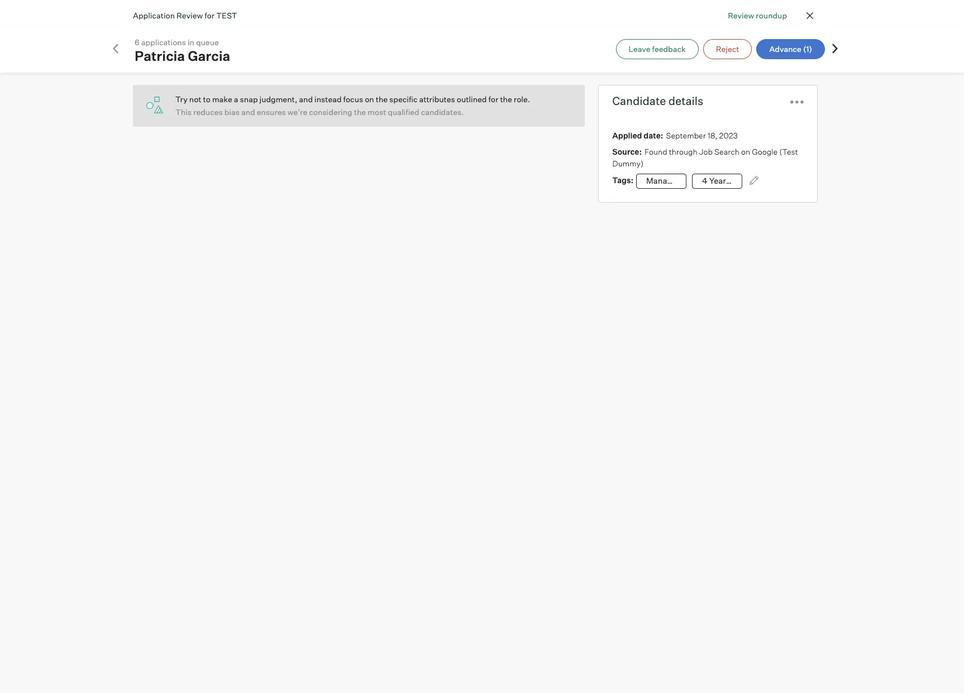 Task type: describe. For each thing, give the bounding box(es) containing it.
search
[[715, 147, 740, 156]]

role.
[[514, 94, 530, 104]]

outlined
[[457, 94, 487, 104]]

candidate actions image
[[791, 101, 804, 104]]

feedback
[[652, 44, 686, 53]]

garcia
[[188, 47, 230, 64]]

(1)
[[803, 44, 812, 53]]

try
[[175, 94, 188, 104]]

dummy)
[[613, 159, 644, 168]]

candidate
[[613, 94, 666, 108]]

applications
[[141, 37, 186, 47]]

for inside try not to make a snap judgment, and instead focus on the specific attributes outlined for the role. this reduces bias and ensures we're considering the most qualified candidates.
[[489, 94, 499, 104]]

patricia garcia link
[[135, 47, 230, 64]]

focus
[[343, 94, 363, 104]]

judgment,
[[260, 94, 297, 104]]

leave feedback
[[629, 44, 686, 53]]

on inside try not to make a snap judgment, and instead focus on the specific attributes outlined for the role. this reduces bias and ensures we're considering the most qualified candidates.
[[365, 94, 374, 104]]

6 applications in queue patricia garcia
[[135, 37, 230, 64]]

next element
[[830, 43, 841, 55]]

tags:
[[613, 175, 634, 185]]

google
[[752, 147, 778, 156]]

we're
[[288, 107, 308, 117]]

date:
[[644, 131, 663, 140]]

patricia
[[135, 47, 185, 64]]

bias
[[224, 107, 240, 117]]

application
[[133, 11, 175, 20]]

try not to make a snap judgment, and instead focus on the specific attributes outlined for the role. this reduces bias and ensures we're considering the most qualified candidates.
[[175, 94, 530, 117]]

leave feedback button
[[616, 39, 699, 59]]

review roundup
[[728, 11, 787, 20]]

application review for test
[[133, 11, 237, 20]]

queue
[[196, 37, 219, 47]]

1 review from the left
[[728, 11, 755, 20]]

management
[[647, 176, 696, 186]]

review roundup link
[[728, 9, 787, 21]]

attributes
[[419, 94, 455, 104]]

job
[[699, 147, 713, 156]]

most
[[368, 107, 386, 117]]

applied date: september 18, 2023
[[613, 131, 738, 140]]

found through job search on google (test dummy)
[[613, 147, 798, 168]]

source:
[[613, 147, 642, 156]]

0 horizontal spatial for
[[205, 11, 215, 20]]

applied
[[613, 131, 642, 140]]

candidate actions element
[[791, 91, 804, 111]]



Task type: locate. For each thing, give the bounding box(es) containing it.
snap
[[240, 94, 258, 104]]

through
[[669, 147, 698, 156]]

reject
[[716, 44, 739, 53]]

1 horizontal spatial on
[[742, 147, 751, 156]]

advance (1)
[[770, 44, 812, 53]]

the
[[376, 94, 388, 104], [500, 94, 512, 104], [354, 107, 366, 117]]

considering
[[309, 107, 352, 117]]

1 horizontal spatial for
[[489, 94, 499, 104]]

the up most at the left
[[376, 94, 388, 104]]

1 vertical spatial for
[[489, 94, 499, 104]]

to
[[203, 94, 211, 104]]

for
[[205, 11, 215, 20], [489, 94, 499, 104]]

test
[[216, 11, 237, 20]]

1 vertical spatial on
[[742, 147, 751, 156]]

reject button
[[703, 39, 752, 59]]

september
[[666, 131, 706, 140]]

and
[[299, 94, 313, 104], [241, 107, 255, 117]]

6
[[135, 37, 140, 47]]

candidate details
[[613, 94, 704, 108]]

the left role.
[[500, 94, 512, 104]]

next image
[[830, 43, 841, 54]]

found
[[645, 147, 668, 156]]

qualified
[[388, 107, 419, 117]]

review up in
[[177, 11, 203, 20]]

not
[[189, 94, 201, 104]]

on inside found through job search on google (test dummy)
[[742, 147, 751, 156]]

and down snap
[[241, 107, 255, 117]]

make
[[212, 94, 232, 104]]

1 vertical spatial and
[[241, 107, 255, 117]]

review
[[728, 11, 755, 20], [177, 11, 203, 20]]

this
[[175, 107, 192, 117]]

details
[[669, 94, 704, 108]]

2023
[[719, 131, 738, 140]]

the down focus
[[354, 107, 366, 117]]

previous element
[[110, 43, 121, 55]]

0 horizontal spatial review
[[177, 11, 203, 20]]

candidates.
[[421, 107, 464, 117]]

1 horizontal spatial the
[[376, 94, 388, 104]]

review left roundup
[[728, 11, 755, 20]]

in
[[188, 37, 194, 47]]

2 horizontal spatial the
[[500, 94, 512, 104]]

ensures
[[257, 107, 286, 117]]

reduces
[[193, 107, 223, 117]]

2 review from the left
[[177, 11, 203, 20]]

instead
[[315, 94, 342, 104]]

add a candidate tag image
[[750, 176, 759, 185]]

0 vertical spatial on
[[365, 94, 374, 104]]

0 vertical spatial for
[[205, 11, 215, 20]]

0 horizontal spatial on
[[365, 94, 374, 104]]

0 vertical spatial and
[[299, 94, 313, 104]]

0 horizontal spatial the
[[354, 107, 366, 117]]

roundup
[[756, 11, 787, 20]]

18,
[[708, 131, 718, 140]]

1 horizontal spatial review
[[728, 11, 755, 20]]

for left test
[[205, 11, 215, 20]]

1 horizontal spatial and
[[299, 94, 313, 104]]

a
[[234, 94, 238, 104]]

on up most at the left
[[365, 94, 374, 104]]

on
[[365, 94, 374, 104], [742, 147, 751, 156]]

0 horizontal spatial and
[[241, 107, 255, 117]]

on right search
[[742, 147, 751, 156]]

close image
[[804, 9, 817, 22]]

leave
[[629, 44, 651, 53]]

and up 'we're'
[[299, 94, 313, 104]]

specific
[[390, 94, 418, 104]]

advance
[[770, 44, 802, 53]]

(test
[[780, 147, 798, 156]]

for right outlined
[[489, 94, 499, 104]]



Task type: vqa. For each thing, say whether or not it's contained in the screenshot.
Yes image
no



